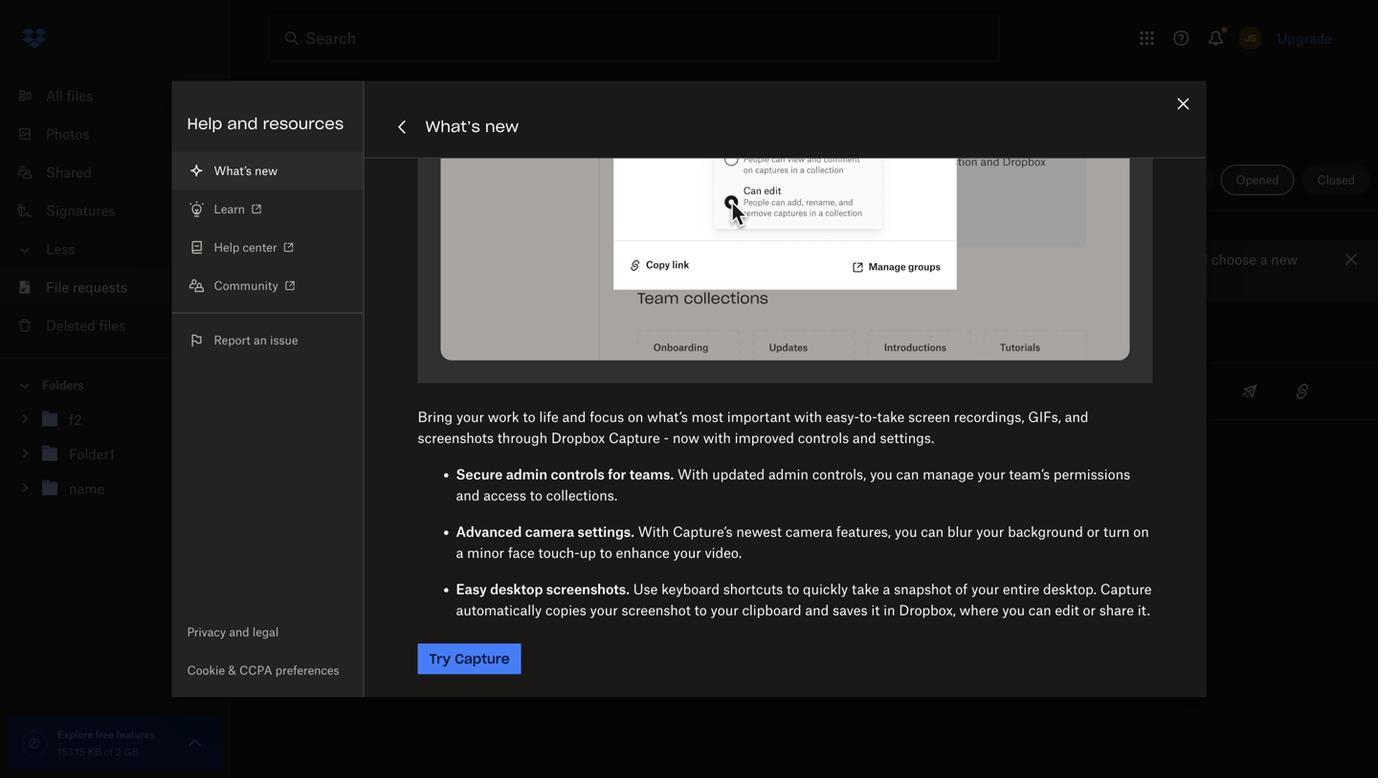 Task type: locate. For each thing, give the bounding box(es) containing it.
it,
[[1083, 251, 1095, 267]]

minor
[[467, 545, 504, 561]]

1 vertical spatial on
[[1133, 524, 1149, 540]]

edit
[[871, 251, 895, 267], [1055, 602, 1079, 618]]

0 vertical spatial files
[[67, 88, 93, 104]]

was right folder
[[562, 251, 587, 267]]

dropbox capture permissions ui image
[[441, 0, 1130, 360]]

file
[[268, 92, 305, 119], [46, 279, 69, 295]]

controls,
[[812, 466, 866, 482]]

folder. left the to
[[974, 251, 1013, 267]]

was
[[368, 251, 393, 267], [562, 251, 587, 267]]

settings. up up
[[578, 524, 634, 540]]

ccpa
[[239, 663, 272, 678]]

most
[[692, 409, 723, 425]]

0 horizontal spatial column header
[[969, 309, 1046, 355]]

can left blur
[[921, 524, 944, 540]]

send email image
[[1238, 380, 1261, 403]]

and down to-
[[853, 430, 876, 446]]

0 vertical spatial new
[[485, 117, 519, 136]]

or
[[642, 251, 655, 267], [1087, 524, 1100, 540], [1083, 602, 1096, 618]]

camera
[[525, 524, 574, 540], [786, 524, 833, 540]]

to right permission
[[855, 251, 867, 267]]

1 horizontal spatial learn
[[397, 141, 433, 157]]

or for you
[[642, 251, 655, 267]]

and left legal
[[229, 625, 249, 639]]

1 vertical spatial learn
[[214, 202, 245, 216]]

'reopen'
[[1131, 251, 1181, 267]]

on inside with capture's newest camera features, you can blur your background or turn on a minor face touch-up to enhance your video.
[[1133, 524, 1149, 540]]

1 camera from the left
[[525, 524, 574, 540]]

center
[[243, 240, 277, 255]]

or inside 'use keyboard shortcuts to quickly take a snapshot of your entire desktop. capture automatically copies your screenshot to your clipboard and saves it in dropbox, where you can edit or share it.'
[[1083, 602, 1096, 618]]

0 vertical spatial capture
[[609, 430, 660, 446]]

1 vertical spatial of
[[104, 746, 113, 758]]

and down quickly
[[805, 602, 829, 618]]

1 horizontal spatial controls
[[798, 430, 849, 446]]

file inside "list item"
[[46, 279, 69, 295]]

2 camera from the left
[[786, 524, 833, 540]]

new up learn link
[[255, 164, 278, 178]]

what's
[[425, 117, 480, 136], [214, 164, 252, 178]]

or left share
[[1083, 602, 1096, 618]]

dropbox
[[551, 430, 605, 446]]

on
[[628, 409, 644, 425], [1133, 524, 1149, 540]]

- up the important
[[770, 383, 776, 400]]

saves
[[833, 602, 868, 618]]

1 horizontal spatial column header
[[1102, 309, 1178, 355]]

1 request from the left
[[316, 251, 364, 267]]

0 horizontal spatial requests
[[73, 279, 127, 295]]

0 horizontal spatial admin
[[506, 466, 547, 482]]

learn for learn
[[214, 202, 245, 216]]

learn inside help and resources "dialog"
[[214, 202, 245, 216]]

group
[[0, 399, 230, 520]]

features,
[[836, 524, 891, 540]]

2 vertical spatial a
[[883, 581, 890, 597]]

help left center
[[214, 240, 239, 255]]

2 row from the top
[[268, 364, 1378, 420]]

your left team's
[[978, 466, 1005, 482]]

manage
[[923, 466, 974, 482]]

folder
[[521, 251, 558, 267]]

table
[[268, 301, 1378, 420]]

you inside 'use keyboard shortcuts to quickly take a snapshot of your entire desktop. capture automatically copies your screenshot to your clipboard and saves it in dropbox, where you can edit or share it.'
[[1002, 602, 1025, 618]]

2 horizontal spatial new
[[1271, 251, 1298, 267]]

advanced
[[456, 524, 522, 540]]

1 horizontal spatial file
[[477, 141, 497, 157]]

file requests
[[268, 92, 409, 119], [46, 279, 127, 295]]

1 horizontal spatial admin
[[768, 466, 809, 482]]

your down shortcuts
[[711, 602, 739, 618]]

2 vertical spatial can
[[1029, 602, 1051, 618]]

requests inside file requests link
[[73, 279, 127, 295]]

1 horizontal spatial can
[[921, 524, 944, 540]]

help for help center
[[214, 240, 239, 255]]

to left life
[[523, 409, 536, 425]]

0 vertical spatial requests
[[312, 92, 409, 119]]

share
[[1099, 602, 1134, 618]]

column header
[[969, 309, 1046, 355], [1102, 309, 1178, 355]]

1 vertical spatial edit
[[1055, 602, 1079, 618]]

0 vertical spatial on
[[628, 409, 644, 425]]

request left the to
[[923, 251, 971, 267]]

a inside 'use keyboard shortcuts to quickly take a snapshot of your entire desktop. capture automatically copies your screenshot to your clipboard and saves it in dropbox, where you can edit or share it.'
[[883, 581, 890, 597]]

controls up collections.
[[551, 466, 605, 482]]

with down most
[[703, 430, 731, 446]]

1 the from the left
[[497, 251, 518, 267]]

learn
[[397, 141, 433, 157], [214, 202, 245, 216]]

0 vertical spatial of
[[955, 581, 968, 597]]

camera up touch-
[[525, 524, 574, 540]]

row down a file request was closed because the folder was deleted or you no longer have permission to edit the request folder. to reopen it, click 'reopen' and choose a new folder.
[[268, 301, 1378, 364]]

1 vertical spatial help
[[214, 240, 239, 255]]

files for all files
[[67, 88, 93, 104]]

2 horizontal spatial requests
[[500, 141, 555, 157]]

0 vertical spatial folder.
[[974, 251, 1013, 267]]

report an issue link
[[172, 321, 363, 359]]

you right controls,
[[870, 466, 893, 482]]

1 horizontal spatial the
[[899, 251, 919, 267]]

with updated admin controls, you can manage your team's permissions and access to collections.
[[456, 466, 1130, 503]]

with down 'now'
[[678, 466, 709, 482]]

0 horizontal spatial files
[[67, 88, 93, 104]]

0 vertical spatial with
[[794, 409, 822, 425]]

capture inside 'use keyboard shortcuts to quickly take a snapshot of your entire desktop. capture automatically copies your screenshot to your clipboard and saves it in dropbox, where you can edit or share it.'
[[1100, 581, 1152, 597]]

0 horizontal spatial with
[[638, 524, 669, 540]]

copy link image
[[1291, 380, 1314, 403]]

take
[[877, 409, 905, 425], [852, 581, 879, 597]]

of inside 'use keyboard shortcuts to quickly take a snapshot of your entire desktop. capture automatically copies your screenshot to your clipboard and saves it in dropbox, where you can edit or share it.'
[[955, 581, 968, 597]]

what's new up learn link
[[214, 164, 278, 178]]

through
[[497, 430, 548, 446]]

settings. down screen on the right bottom
[[880, 430, 934, 446]]

your inside bring your work to life and focus on what's most important with easy-to-take screen recordings, gifs, and screenshots through dropbox capture - now with improved controls and settings.
[[456, 409, 484, 425]]

a up in
[[883, 581, 890, 597]]

up
[[580, 545, 596, 561]]

or left turn
[[1087, 524, 1100, 540]]

1 horizontal spatial a
[[883, 581, 890, 597]]

0 vertical spatial or
[[642, 251, 655, 267]]

row
[[268, 301, 1378, 364], [268, 364, 1378, 420]]

folder. down a
[[279, 274, 318, 290]]

1 horizontal spatial file requests
[[268, 92, 409, 119]]

list
[[0, 65, 230, 358]]

1 vertical spatial settings.
[[578, 524, 634, 540]]

on right focus
[[628, 409, 644, 425]]

recordings,
[[954, 409, 1025, 425]]

0 horizontal spatial the
[[497, 251, 518, 267]]

face
[[508, 545, 535, 561]]

signatures
[[46, 202, 115, 219]]

community
[[214, 279, 278, 293]]

help center
[[214, 240, 277, 255]]

capture up share
[[1100, 581, 1152, 597]]

0 horizontal spatial on
[[628, 409, 644, 425]]

folder.
[[974, 251, 1013, 267], [279, 274, 318, 290]]

was left 'closed'
[[368, 251, 393, 267]]

file up what's new button
[[268, 92, 305, 119]]

1 horizontal spatial was
[[562, 251, 587, 267]]

with capture's newest camera features, you can blur your background or turn on a minor face touch-up to enhance your video.
[[456, 524, 1149, 561]]

1 horizontal spatial files
[[99, 317, 125, 334]]

2 vertical spatial new
[[1271, 251, 1298, 267]]

capture down focus
[[609, 430, 660, 446]]

important
[[727, 409, 791, 425]]

0 vertical spatial help
[[187, 114, 222, 134]]

cell
[[1325, 364, 1378, 419]]

explore free features 153.15 kb of 2 gb
[[57, 729, 155, 758]]

the
[[497, 251, 518, 267], [899, 251, 919, 267]]

on right turn
[[1133, 524, 1149, 540]]

admin down improved
[[768, 466, 809, 482]]

0 horizontal spatial what's
[[214, 164, 252, 178]]

help
[[187, 114, 222, 134], [214, 240, 239, 255]]

controls down easy-
[[798, 430, 849, 446]]

0 vertical spatial settings.
[[880, 430, 934, 446]]

column header down the to
[[969, 309, 1046, 355]]

0 horizontal spatial file
[[293, 251, 313, 267]]

1 vertical spatial or
[[1087, 524, 1100, 540]]

a
[[279, 251, 289, 267]]

&
[[228, 663, 236, 678]]

0 vertical spatial what's
[[425, 117, 480, 136]]

1 horizontal spatial of
[[955, 581, 968, 597]]

legal
[[253, 625, 279, 639]]

1 horizontal spatial camera
[[786, 524, 833, 540]]

0 vertical spatial with
[[678, 466, 709, 482]]

all files
[[46, 88, 93, 104]]

0 vertical spatial file
[[477, 141, 497, 157]]

to right up
[[600, 545, 612, 561]]

1 horizontal spatial request
[[923, 251, 971, 267]]

1 vertical spatial with
[[703, 430, 731, 446]]

what's new button
[[172, 152, 363, 190]]

0 vertical spatial edit
[[871, 251, 895, 267]]

0 vertical spatial file requests
[[268, 92, 409, 119]]

capture right try
[[455, 650, 510, 668]]

with up enhance
[[638, 524, 669, 540]]

help and resources dialog
[[172, 0, 1206, 697]]

learn for learn about file requests
[[397, 141, 433, 157]]

row down pro trial element
[[268, 364, 1378, 420]]

your down screenshots.
[[590, 602, 618, 618]]

table containing name
[[268, 301, 1378, 420]]

1 vertical spatial files
[[99, 317, 125, 334]]

2 horizontal spatial capture
[[1100, 581, 1152, 597]]

life
[[539, 409, 559, 425]]

and inside 'use keyboard shortcuts to quickly take a snapshot of your entire desktop. capture automatically copies your screenshot to your clipboard and saves it in dropbox, where you can edit or share it.'
[[805, 602, 829, 618]]

help for help and resources
[[187, 114, 222, 134]]

the left folder
[[497, 251, 518, 267]]

-
[[770, 383, 776, 400], [969, 383, 975, 400], [1102, 383, 1107, 400], [664, 430, 669, 446]]

1 vertical spatial file
[[293, 251, 313, 267]]

signatures link
[[15, 191, 230, 230]]

deleted
[[591, 251, 638, 267]]

with
[[794, 409, 822, 425], [703, 430, 731, 446]]

community link
[[172, 267, 363, 305]]

files down file requests "list item"
[[99, 317, 125, 334]]

0 horizontal spatial request
[[316, 251, 364, 267]]

a left minor
[[456, 545, 463, 561]]

dropbox,
[[899, 602, 956, 618]]

gb
[[124, 746, 139, 758]]

2 vertical spatial capture
[[455, 650, 510, 668]]

teams.
[[630, 466, 674, 482]]

0 horizontal spatial edit
[[871, 251, 895, 267]]

0 horizontal spatial file requests
[[46, 279, 127, 295]]

what's up learn link
[[214, 164, 252, 178]]

0 vertical spatial file
[[268, 92, 305, 119]]

0 horizontal spatial a
[[456, 545, 463, 561]]

of left 2
[[104, 746, 113, 758]]

to inside with capture's newest camera features, you can blur your background or turn on a minor face touch-up to enhance your video.
[[600, 545, 612, 561]]

help inside help center link
[[214, 240, 239, 255]]

take left screen on the right bottom
[[877, 409, 905, 425]]

0 horizontal spatial folder.
[[279, 274, 318, 290]]

can inside with updated admin controls, you can manage your team's permissions and access to collections.
[[896, 466, 919, 482]]

1 horizontal spatial folder.
[[974, 251, 1013, 267]]

file inside a file request was closed because the folder was deleted or you no longer have permission to edit the request folder. to reopen it, click 'reopen' and choose a new folder.
[[293, 251, 313, 267]]

new up learn about file requests
[[485, 117, 519, 136]]

bring your work to life and focus on what's most important with easy-to-take screen recordings, gifs, and screenshots through dropbox capture - now with improved controls and settings.
[[418, 409, 1089, 446]]

report
[[214, 333, 250, 347]]

can left manage
[[896, 466, 919, 482]]

1 vertical spatial new
[[255, 164, 278, 178]]

learn up the help center
[[214, 202, 245, 216]]

- left 'now'
[[664, 430, 669, 446]]

column header down 'reopen'
[[1102, 309, 1178, 355]]

help up what's new button
[[187, 114, 222, 134]]

0 horizontal spatial new
[[255, 164, 278, 178]]

2 vertical spatial requests
[[73, 279, 127, 295]]

upgrade
[[1277, 30, 1332, 46]]

files right all
[[67, 88, 93, 104]]

new right choose
[[1271, 251, 1298, 267]]

1 horizontal spatial edit
[[1055, 602, 1079, 618]]

learn about file requests link
[[397, 141, 555, 157]]

shared link
[[15, 153, 230, 191]]

a inside with capture's newest camera features, you can blur your background or turn on a minor face touch-up to enhance your video.
[[456, 545, 463, 561]]

take inside 'use keyboard shortcuts to quickly take a snapshot of your entire desktop. capture automatically copies your screenshot to your clipboard and saves it in dropbox, where you can edit or share it.'
[[852, 581, 879, 597]]

file
[[477, 141, 497, 157], [293, 251, 313, 267]]

with left easy-
[[794, 409, 822, 425]]

0 vertical spatial controls
[[798, 430, 849, 446]]

or inside with capture's newest camera features, you can blur your background or turn on a minor face touch-up to enhance your video.
[[1087, 524, 1100, 540]]

capture inside bring your work to life and focus on what's most important with easy-to-take screen recordings, gifs, and screenshots through dropbox capture - now with improved controls and settings.
[[609, 430, 660, 446]]

about
[[437, 141, 473, 157]]

enhance
[[616, 545, 670, 561]]

1 vertical spatial capture
[[1100, 581, 1152, 597]]

photos
[[46, 126, 89, 142]]

0 horizontal spatial with
[[703, 430, 731, 446]]

2 admin from the left
[[768, 466, 809, 482]]

click
[[1098, 251, 1128, 267]]

1 vertical spatial take
[[852, 581, 879, 597]]

0 vertical spatial can
[[896, 466, 919, 482]]

take up it
[[852, 581, 879, 597]]

you right features, at right
[[895, 524, 917, 540]]

quickly
[[803, 581, 848, 597]]

1 horizontal spatial settings.
[[880, 430, 934, 446]]

what's new up learn about file requests
[[425, 117, 519, 136]]

longer
[[704, 251, 744, 267]]

row containing 12/20/2023
[[268, 364, 1378, 420]]

1 vertical spatial a
[[456, 545, 463, 561]]

learn down go back icon
[[397, 141, 433, 157]]

your right blur
[[976, 524, 1004, 540]]

what's up about
[[425, 117, 480, 136]]

2 request from the left
[[923, 251, 971, 267]]

or right deleted
[[642, 251, 655, 267]]

0 vertical spatial learn
[[397, 141, 433, 157]]

your inside with updated admin controls, you can manage your team's permissions and access to collections.
[[978, 466, 1005, 482]]

can inside with capture's newest camera features, you can blur your background or turn on a minor face touch-up to enhance your video.
[[921, 524, 944, 540]]

screenshots
[[418, 430, 494, 446]]

of up where at the right bottom of page
[[955, 581, 968, 597]]

2 vertical spatial or
[[1083, 602, 1096, 618]]

1 vertical spatial with
[[638, 524, 669, 540]]

0 horizontal spatial can
[[896, 466, 919, 482]]

opened button
[[1221, 165, 1295, 195]]

all
[[46, 88, 63, 104]]

1 vertical spatial folder.
[[279, 274, 318, 290]]

the right permission
[[899, 251, 919, 267]]

a right choose
[[1260, 251, 1268, 267]]

153.15
[[57, 746, 85, 758]]

files
[[67, 88, 93, 104], [99, 317, 125, 334]]

file right about
[[477, 141, 497, 157]]

you down entire
[[1002, 602, 1025, 618]]

0 horizontal spatial learn
[[214, 202, 245, 216]]

opened
[[1236, 173, 1279, 187]]

camera down with updated admin controls, you can manage your team's permissions and access to collections.
[[786, 524, 833, 540]]

newest
[[736, 524, 782, 540]]

edit right permission
[[871, 251, 895, 267]]

file right a
[[293, 251, 313, 267]]

team's
[[1009, 466, 1050, 482]]

2 horizontal spatial a
[[1260, 251, 1268, 267]]

admin up access at the bottom left of page
[[506, 466, 547, 482]]

with inside with capture's newest camera features, you can blur your background or turn on a minor face touch-up to enhance your video.
[[638, 524, 669, 540]]

1 vertical spatial can
[[921, 524, 944, 540]]

0 horizontal spatial controls
[[551, 466, 605, 482]]

it.
[[1138, 602, 1150, 618]]

1 vertical spatial file
[[46, 279, 69, 295]]

2 horizontal spatial can
[[1029, 602, 1051, 618]]

shared
[[46, 164, 92, 180]]

go back image
[[391, 115, 414, 138]]

can down entire
[[1029, 602, 1051, 618]]

your
[[456, 409, 484, 425], [978, 466, 1005, 482], [976, 524, 1004, 540], [673, 545, 701, 561], [971, 581, 999, 597], [590, 602, 618, 618], [711, 602, 739, 618]]

1 horizontal spatial on
[[1133, 524, 1149, 540]]

request right a
[[316, 251, 364, 267]]

edit down desktop.
[[1055, 602, 1079, 618]]

1 vertical spatial what's
[[214, 164, 252, 178]]

1 vertical spatial what's new
[[214, 164, 278, 178]]

and down secure
[[456, 487, 480, 503]]

with inside with updated admin controls, you can manage your team's permissions and access to collections.
[[678, 466, 709, 482]]

you left no
[[658, 251, 681, 267]]

1 row from the top
[[268, 301, 1378, 364]]

0 horizontal spatial capture
[[455, 650, 510, 668]]

what's new inside button
[[214, 164, 278, 178]]

0 vertical spatial what's new
[[425, 117, 519, 136]]

or inside a file request was closed because the folder was deleted or you no longer have permission to edit the request folder. to reopen it, click 'reopen' and choose a new folder.
[[642, 251, 655, 267]]

updated
[[712, 466, 765, 482]]

to right access at the bottom left of page
[[530, 487, 542, 503]]

2 was from the left
[[562, 251, 587, 267]]

1 horizontal spatial capture
[[609, 430, 660, 446]]

to
[[855, 251, 867, 267], [523, 409, 536, 425], [530, 487, 542, 503], [600, 545, 612, 561], [787, 581, 799, 597], [694, 602, 707, 618]]

and inside a file request was closed because the folder was deleted or you no longer have permission to edit the request folder. to reopen it, click 'reopen' and choose a new folder.
[[1184, 251, 1208, 267]]

can inside 'use keyboard shortcuts to quickly take a snapshot of your entire desktop. capture automatically copies your screenshot to your clipboard and saves it in dropbox, where you can edit or share it.'
[[1029, 602, 1051, 618]]

file down less in the left top of the page
[[46, 279, 69, 295]]

1 horizontal spatial what's
[[425, 117, 480, 136]]

your up screenshots at the bottom left of the page
[[456, 409, 484, 425]]

and left choose
[[1184, 251, 1208, 267]]

1 horizontal spatial with
[[794, 409, 822, 425]]



Task type: describe. For each thing, give the bounding box(es) containing it.
to inside bring your work to life and focus on what's most important with easy-to-take screen recordings, gifs, and screenshots through dropbox capture - now with improved controls and settings.
[[523, 409, 536, 425]]

report an issue
[[214, 333, 298, 347]]

of inside explore free features 153.15 kb of 2 gb
[[104, 746, 113, 758]]

preferences
[[275, 663, 339, 678]]

no
[[684, 251, 700, 267]]

12/20/2023
[[572, 383, 650, 400]]

row containing name
[[268, 301, 1378, 364]]

keyboard
[[661, 581, 720, 597]]

files for deleted files
[[99, 317, 125, 334]]

help center link
[[172, 228, 363, 267]]

new inside a file request was closed because the folder was deleted or you no longer have permission to edit the request folder. to reopen it, click 'reopen' and choose a new folder.
[[1271, 251, 1298, 267]]

folders button
[[0, 370, 230, 399]]

issue
[[270, 333, 298, 347]]

- up "permissions"
[[1102, 383, 1107, 400]]

features
[[116, 729, 155, 741]]

1 horizontal spatial new
[[485, 117, 519, 136]]

file requests link
[[15, 268, 230, 306]]

edit inside 'use keyboard shortcuts to quickly take a snapshot of your entire desktop. capture automatically copies your screenshot to your clipboard and saves it in dropbox, where you can edit or share it.'
[[1055, 602, 1079, 618]]

automatically
[[456, 602, 542, 618]]

advanced camera settings.
[[456, 524, 634, 540]]

1 column header from the left
[[969, 309, 1046, 355]]

gifs,
[[1028, 409, 1061, 425]]

free
[[95, 729, 114, 741]]

kb
[[88, 746, 101, 758]]

with for updated
[[678, 466, 709, 482]]

camera inside with capture's newest camera features, you can blur your background or turn on a minor face touch-up to enhance your video.
[[786, 524, 833, 540]]

to down keyboard
[[694, 602, 707, 618]]

admin inside with updated admin controls, you can manage your team's permissions and access to collections.
[[768, 466, 809, 482]]

clipboard
[[742, 602, 802, 618]]

deleted files
[[46, 317, 125, 334]]

improved
[[735, 430, 794, 446]]

permission
[[781, 251, 851, 267]]

take inside bring your work to life and focus on what's most important with easy-to-take screen recordings, gifs, and screenshots through dropbox capture - now with improved controls and settings.
[[877, 409, 905, 425]]

0 horizontal spatial settings.
[[578, 524, 634, 540]]

screenshots.
[[546, 581, 630, 597]]

list containing all files
[[0, 65, 230, 358]]

secure
[[456, 466, 503, 482]]

to
[[1017, 251, 1032, 267]]

cookie
[[187, 663, 225, 678]]

1 vertical spatial controls
[[551, 466, 605, 482]]

work
[[488, 409, 519, 425]]

and up what's new button
[[227, 114, 258, 134]]

you inside with updated admin controls, you can manage your team's permissions and access to collections.
[[870, 466, 893, 482]]

try capture button
[[418, 644, 521, 674]]

and up 'dropbox' on the bottom of page
[[562, 409, 586, 425]]

background
[[1008, 524, 1083, 540]]

created
[[572, 335, 624, 352]]

explore
[[57, 729, 93, 741]]

try capture
[[429, 650, 510, 668]]

- inside bring your work to life and focus on what's most important with easy-to-take screen recordings, gifs, and screenshots through dropbox capture - now with improved controls and settings.
[[664, 430, 669, 446]]

try
[[429, 650, 451, 668]]

settings. inside bring your work to life and focus on what's most important with easy-to-take screen recordings, gifs, and screenshots through dropbox capture - now with improved controls and settings.
[[880, 430, 934, 446]]

with for capture's
[[638, 524, 669, 540]]

to inside a file request was closed because the folder was deleted or you no longer have permission to edit the request folder. to reopen it, click 'reopen' and choose a new folder.
[[855, 251, 867, 267]]

learn about file requests
[[397, 141, 555, 157]]

because
[[441, 251, 494, 267]]

screenshot
[[622, 602, 691, 618]]

1 horizontal spatial file
[[268, 92, 305, 119]]

you inside a file request was closed because the folder was deleted or you no longer have permission to edit the request folder. to reopen it, click 'reopen' and choose a new folder.
[[658, 251, 681, 267]]

folders
[[42, 378, 84, 392]]

2
[[115, 746, 121, 758]]

video.
[[705, 545, 742, 561]]

new inside button
[[255, 164, 278, 178]]

1 was from the left
[[368, 251, 393, 267]]

to up clipboard
[[787, 581, 799, 597]]

2 column header from the left
[[1102, 309, 1178, 355]]

upgrade link
[[1277, 30, 1332, 46]]

closed button
[[1302, 165, 1371, 195]]

what's inside button
[[214, 164, 252, 178]]

and inside with updated admin controls, you can manage your team's permissions and access to collections.
[[456, 487, 480, 503]]

- up recordings,
[[969, 383, 975, 400]]

on inside bring your work to life and focus on what's most important with easy-to-take screen recordings, gifs, and screenshots through dropbox capture - now with improved controls and settings.
[[628, 409, 644, 425]]

1 horizontal spatial requests
[[312, 92, 409, 119]]

your down capture's
[[673, 545, 701, 561]]

a file request was closed because the folder was deleted or you no longer have permission to edit the request folder. to reopen it, click 'reopen' and choose a new folder.
[[279, 251, 1298, 290]]

cell inside row
[[1325, 364, 1378, 419]]

reopen
[[1035, 251, 1079, 267]]

for
[[608, 466, 626, 482]]

snapshot
[[894, 581, 952, 597]]

collections.
[[546, 487, 618, 503]]

1 vertical spatial requests
[[500, 141, 555, 157]]

dropbox image
[[15, 19, 54, 57]]

all files link
[[15, 77, 230, 115]]

permissions
[[1054, 466, 1130, 482]]

choose
[[1212, 251, 1257, 267]]

a inside a file request was closed because the folder was deleted or you no longer have permission to edit the request folder. to reopen it, click 'reopen' and choose a new folder.
[[1260, 251, 1268, 267]]

easy desktop screenshots.
[[456, 581, 630, 597]]

less image
[[15, 241, 34, 260]]

quota usage element
[[19, 728, 50, 759]]

your up where at the right bottom of page
[[971, 581, 999, 597]]

desktop.
[[1043, 581, 1097, 597]]

capture inside "button"
[[455, 650, 510, 668]]

copies
[[546, 602, 586, 618]]

file requests inside file requests link
[[46, 279, 127, 295]]

deleted files link
[[15, 306, 230, 345]]

privacy and legal
[[187, 625, 279, 639]]

a file request was closed because the folder was deleted or you no longer have permission to edit the request folder. to reopen it, click 'reopen' and choose a new folder. alert
[[268, 240, 1378, 301]]

where
[[960, 602, 999, 618]]

edit inside a file request was closed because the folder was deleted or you no longer have permission to edit the request folder. to reopen it, click 'reopen' and choose a new folder.
[[871, 251, 895, 267]]

in
[[884, 602, 895, 618]]

access
[[483, 487, 526, 503]]

screen
[[908, 409, 950, 425]]

pro trial element
[[838, 332, 868, 355]]

blur
[[947, 524, 973, 540]]

and right gifs,
[[1065, 409, 1089, 425]]

or for turn
[[1087, 524, 1100, 540]]

to inside with updated admin controls, you can manage your team's permissions and access to collections.
[[530, 487, 542, 503]]

closed
[[1318, 173, 1355, 187]]

entire
[[1003, 581, 1040, 597]]

less
[[46, 241, 75, 257]]

cookie & ccpa preferences
[[187, 663, 339, 678]]

created button
[[572, 332, 624, 355]]

2 the from the left
[[899, 251, 919, 267]]

1 horizontal spatial what's new
[[425, 117, 519, 136]]

easy-
[[826, 409, 859, 425]]

name
[[283, 335, 322, 352]]

touch-
[[538, 545, 580, 561]]

controls inside bring your work to life and focus on what's most important with easy-to-take screen recordings, gifs, and screenshots through dropbox capture - now with improved controls and settings.
[[798, 430, 849, 446]]

closed
[[397, 251, 437, 267]]

you inside with capture's newest camera features, you can blur your background or turn on a minor face touch-up to enhance your video.
[[895, 524, 917, 540]]

turn
[[1103, 524, 1130, 540]]

file requests list item
[[0, 268, 230, 306]]

easy
[[456, 581, 487, 597]]

1 admin from the left
[[506, 466, 547, 482]]

privacy
[[187, 625, 226, 639]]

cookie & ccpa preferences button
[[172, 651, 363, 690]]



Task type: vqa. For each thing, say whether or not it's contained in the screenshot.


